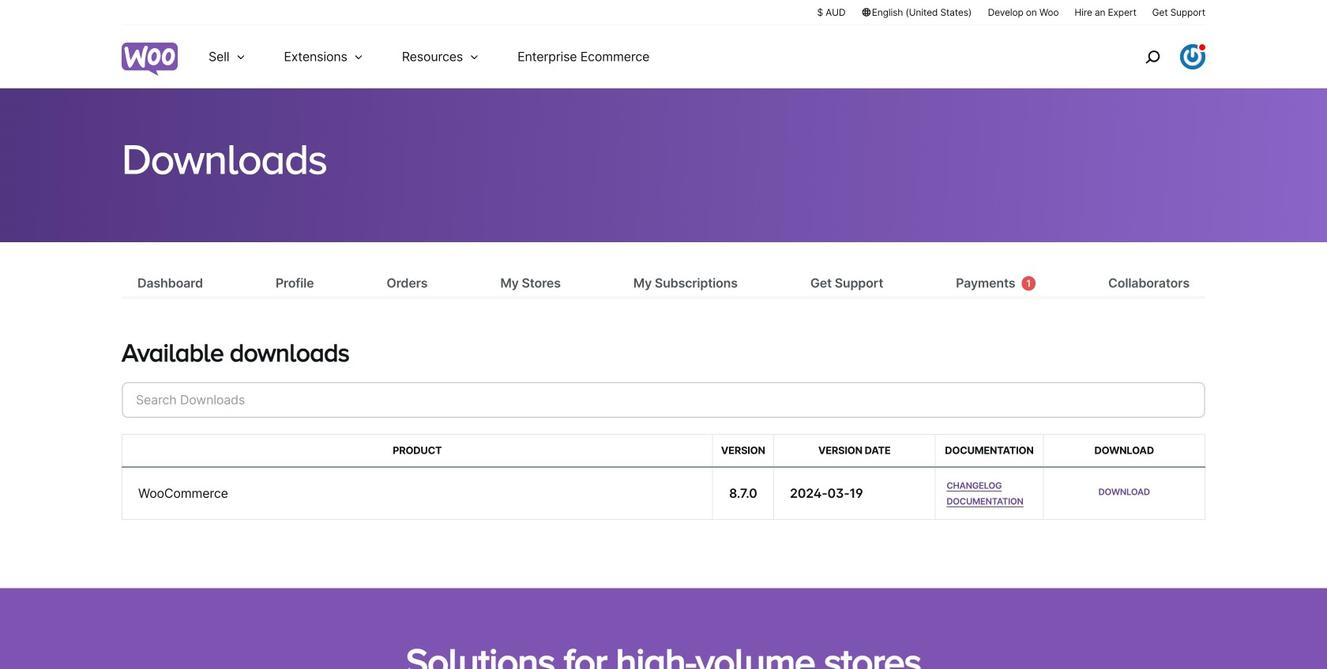 Task type: vqa. For each thing, say whether or not it's contained in the screenshot.
Search extensions search box
no



Task type: describe. For each thing, give the bounding box(es) containing it.
open account menu image
[[1180, 44, 1206, 70]]

service navigation menu element
[[1112, 31, 1206, 83]]

search image
[[1140, 44, 1165, 70]]



Task type: locate. For each thing, give the bounding box(es) containing it.
Type to filter your downloads text field
[[122, 383, 1206, 419]]



